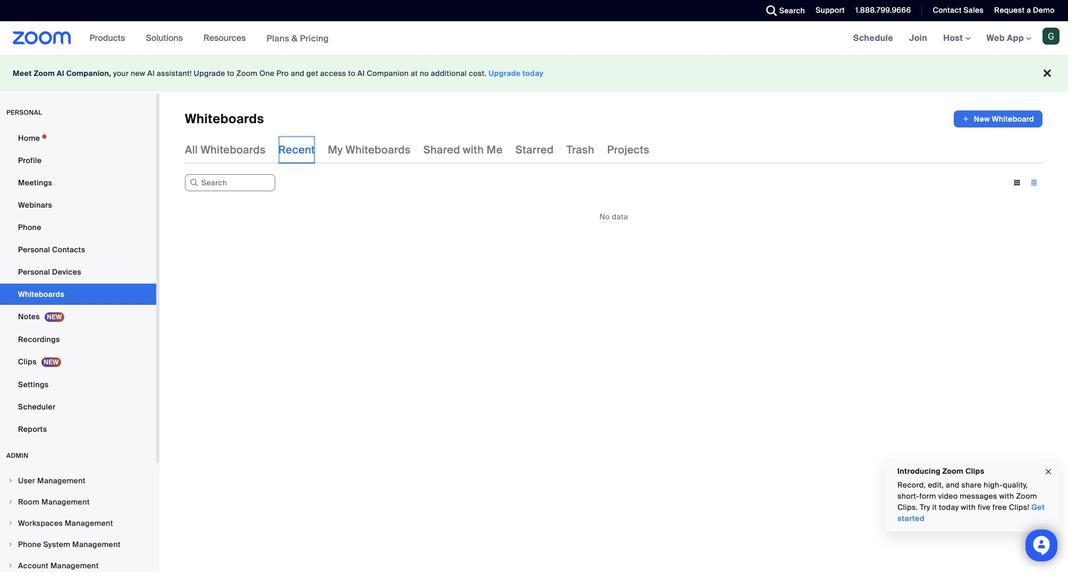 Task type: vqa. For each thing, say whether or not it's contained in the screenshot.
Simon inside button
no



Task type: describe. For each thing, give the bounding box(es) containing it.
2 horizontal spatial with
[[1000, 492, 1015, 501]]

right image for account management
[[7, 563, 14, 569]]

request
[[995, 5, 1025, 15]]

started
[[898, 514, 925, 524]]

new
[[974, 114, 990, 124]]

new whiteboard
[[974, 114, 1035, 124]]

plans & pricing
[[267, 33, 329, 44]]

search button
[[759, 0, 808, 21]]

whiteboards inside personal menu menu
[[18, 290, 64, 299]]

2 to from the left
[[348, 69, 356, 78]]

short-
[[898, 492, 920, 501]]

five
[[978, 503, 991, 513]]

&
[[292, 33, 298, 44]]

zoom left one
[[236, 69, 258, 78]]

a
[[1027, 5, 1032, 15]]

room management
[[18, 498, 90, 507]]

record,
[[898, 481, 926, 490]]

1 ai from the left
[[57, 69, 64, 78]]

web app
[[987, 32, 1024, 44]]

management for user management
[[37, 476, 85, 486]]

video
[[939, 492, 958, 501]]

right image for workspaces
[[7, 520, 14, 527]]

host
[[944, 32, 966, 44]]

zoom inside record, edit, and share high-quality, short-form video messages with zoom clips. try it today with five free clips!
[[1017, 492, 1038, 501]]

new whiteboard button
[[954, 111, 1043, 128]]

admin
[[6, 452, 29, 460]]

list mode, selected image
[[1026, 178, 1043, 188]]

management for account management
[[50, 561, 99, 571]]

assistant!
[[157, 69, 192, 78]]

notes
[[18, 312, 40, 322]]

2 vertical spatial with
[[961, 503, 976, 513]]

workspaces
[[18, 519, 63, 528]]

contacts
[[52, 245, 85, 255]]

resources button
[[204, 21, 251, 55]]

scheduler link
[[0, 397, 156, 418]]

get started link
[[898, 503, 1045, 524]]

phone system management
[[18, 540, 121, 550]]

demo
[[1034, 5, 1055, 15]]

schedule link
[[846, 21, 902, 55]]

zoom logo image
[[13, 31, 71, 45]]

pricing
[[300, 33, 329, 44]]

host button
[[944, 32, 971, 44]]

whiteboards link
[[0, 284, 156, 305]]

whiteboards inside application
[[185, 111, 264, 127]]

grid mode, not selected image
[[1009, 178, 1026, 188]]

my whiteboards
[[328, 143, 411, 157]]

clips inside clips link
[[18, 357, 37, 367]]

recordings
[[18, 335, 60, 345]]

clips.
[[898, 503, 918, 513]]

projects
[[607, 143, 650, 157]]

personal contacts
[[18, 245, 85, 255]]

personal menu menu
[[0, 128, 156, 441]]

profile
[[18, 156, 42, 165]]

tabs of all whiteboard page tab list
[[185, 136, 650, 164]]

1 to from the left
[[227, 69, 234, 78]]

room
[[18, 498, 40, 507]]

1.888.799.9666
[[856, 5, 911, 15]]

get
[[1032, 503, 1045, 513]]

schedule
[[854, 32, 894, 44]]

and inside record, edit, and share high-quality, short-form video messages with zoom clips. try it today with five free clips!
[[946, 481, 960, 490]]

devices
[[52, 267, 81, 277]]

one
[[260, 69, 275, 78]]

personal devices link
[[0, 262, 156, 283]]

plans
[[267, 33, 290, 44]]

contact sales
[[933, 5, 984, 15]]

starred
[[516, 143, 554, 157]]

user
[[18, 476, 35, 486]]

2 ai from the left
[[147, 69, 155, 78]]

resources
[[204, 32, 246, 44]]

web
[[987, 32, 1005, 44]]

recent
[[279, 143, 315, 157]]

management up account management menu item
[[72, 540, 121, 550]]

whiteboards application
[[185, 111, 1043, 128]]

your
[[113, 69, 129, 78]]

Search text field
[[185, 174, 275, 191]]

account management
[[18, 561, 99, 571]]

join link
[[902, 21, 936, 55]]

join
[[910, 32, 928, 44]]

solutions
[[146, 32, 183, 44]]

data
[[612, 212, 628, 222]]

product information navigation
[[82, 21, 337, 56]]

profile link
[[0, 150, 156, 171]]

app
[[1007, 32, 1024, 44]]

get started
[[898, 503, 1045, 524]]

no
[[420, 69, 429, 78]]

right image for phone
[[7, 542, 14, 548]]

no data
[[600, 212, 628, 222]]

high-
[[984, 481, 1003, 490]]

clips link
[[0, 351, 156, 373]]

personal
[[6, 108, 42, 117]]

2 upgrade from the left
[[489, 69, 521, 78]]

personal for personal contacts
[[18, 245, 50, 255]]

with inside tabs of all whiteboard page "tab list"
[[463, 143, 484, 157]]

free
[[993, 503, 1008, 513]]

search
[[780, 6, 805, 15]]

user management
[[18, 476, 85, 486]]

management for workspaces management
[[65, 519, 113, 528]]

contact
[[933, 5, 962, 15]]

shared
[[424, 143, 460, 157]]

messages
[[960, 492, 998, 501]]



Task type: locate. For each thing, give the bounding box(es) containing it.
cost.
[[469, 69, 487, 78]]

account
[[18, 561, 49, 571]]

reports
[[18, 425, 47, 434]]

right image
[[7, 478, 14, 484], [7, 499, 14, 506], [7, 563, 14, 569]]

phone system management menu item
[[0, 535, 156, 555]]

management inside 'menu item'
[[41, 498, 90, 507]]

whiteboards right my
[[346, 143, 411, 157]]

1 vertical spatial right image
[[7, 499, 14, 506]]

no
[[600, 212, 610, 222]]

management up the "phone system management" menu item
[[65, 519, 113, 528]]

management for room management
[[41, 498, 90, 507]]

3 ai from the left
[[358, 69, 365, 78]]

right image
[[7, 520, 14, 527], [7, 542, 14, 548]]

companion
[[367, 69, 409, 78]]

phone
[[18, 223, 41, 232], [18, 540, 41, 550]]

3 right image from the top
[[7, 563, 14, 569]]

introducing
[[898, 467, 941, 476]]

1 horizontal spatial and
[[946, 481, 960, 490]]

1 vertical spatial with
[[1000, 492, 1015, 501]]

1 vertical spatial and
[[946, 481, 960, 490]]

1 vertical spatial clips
[[966, 467, 985, 476]]

additional
[[431, 69, 467, 78]]

ai left companion, in the top left of the page
[[57, 69, 64, 78]]

1 vertical spatial today
[[939, 503, 959, 513]]

products
[[90, 32, 125, 44]]

with down messages
[[961, 503, 976, 513]]

user management menu item
[[0, 471, 156, 491]]

ai left companion
[[358, 69, 365, 78]]

settings link
[[0, 374, 156, 396]]

with left "me"
[[463, 143, 484, 157]]

whiteboards
[[185, 111, 264, 127], [201, 143, 266, 157], [346, 143, 411, 157], [18, 290, 64, 299]]

management down the "phone system management" menu item
[[50, 561, 99, 571]]

clips up settings
[[18, 357, 37, 367]]

whiteboards up search text field
[[201, 143, 266, 157]]

personal down personal contacts
[[18, 267, 50, 277]]

phone for phone system management
[[18, 540, 41, 550]]

system
[[43, 540, 70, 550]]

personal for personal devices
[[18, 267, 50, 277]]

right image for user management
[[7, 478, 14, 484]]

0 vertical spatial right image
[[7, 478, 14, 484]]

1 personal from the top
[[18, 245, 50, 255]]

notes link
[[0, 306, 156, 328]]

meet zoom ai companion, your new ai assistant! upgrade to zoom one pro and get access to ai companion at no additional cost. upgrade today
[[13, 69, 544, 78]]

right image left "workspaces"
[[7, 520, 14, 527]]

to
[[227, 69, 234, 78], [348, 69, 356, 78]]

0 vertical spatial phone
[[18, 223, 41, 232]]

2 right image from the top
[[7, 542, 14, 548]]

1 horizontal spatial clips
[[966, 467, 985, 476]]

me
[[487, 143, 503, 157]]

ai
[[57, 69, 64, 78], [147, 69, 155, 78], [358, 69, 365, 78]]

phone inside phone link
[[18, 223, 41, 232]]

try
[[920, 503, 931, 513]]

today inside record, edit, and share high-quality, short-form video messages with zoom clips. try it today with five free clips!
[[939, 503, 959, 513]]

0 vertical spatial and
[[291, 69, 305, 78]]

right image left system
[[7, 542, 14, 548]]

all
[[185, 143, 198, 157]]

phone link
[[0, 217, 156, 238]]

1 vertical spatial personal
[[18, 267, 50, 277]]

workspaces management menu item
[[0, 514, 156, 534]]

clips
[[18, 357, 37, 367], [966, 467, 985, 476]]

1 vertical spatial right image
[[7, 542, 14, 548]]

zoom up edit, at the right bottom
[[943, 467, 964, 476]]

at
[[411, 69, 418, 78]]

request a demo link
[[987, 0, 1069, 21], [995, 5, 1055, 15]]

0 horizontal spatial and
[[291, 69, 305, 78]]

today inside meet zoom ai companion, footer
[[523, 69, 544, 78]]

record, edit, and share high-quality, short-form video messages with zoom clips. try it today with five free clips!
[[898, 481, 1038, 513]]

0 vertical spatial right image
[[7, 520, 14, 527]]

meetings navigation
[[846, 21, 1069, 56]]

0 vertical spatial today
[[523, 69, 544, 78]]

pro
[[277, 69, 289, 78]]

personal
[[18, 245, 50, 255], [18, 267, 50, 277]]

and
[[291, 69, 305, 78], [946, 481, 960, 490]]

0 horizontal spatial with
[[463, 143, 484, 157]]

1 right image from the top
[[7, 478, 14, 484]]

contact sales link
[[925, 0, 987, 21], [933, 5, 984, 15]]

room management menu item
[[0, 492, 156, 513]]

1 upgrade from the left
[[194, 69, 225, 78]]

home link
[[0, 128, 156, 149]]

today
[[523, 69, 544, 78], [939, 503, 959, 513]]

companion,
[[66, 69, 111, 78]]

upgrade today link
[[489, 69, 544, 78]]

share
[[962, 481, 982, 490]]

phone down webinars at the left
[[18, 223, 41, 232]]

profile picture image
[[1043, 28, 1060, 45]]

2 right image from the top
[[7, 499, 14, 506]]

1 right image from the top
[[7, 520, 14, 527]]

webinars link
[[0, 195, 156, 216]]

and inside meet zoom ai companion, footer
[[291, 69, 305, 78]]

0 horizontal spatial upgrade
[[194, 69, 225, 78]]

management inside menu item
[[50, 561, 99, 571]]

1 horizontal spatial with
[[961, 503, 976, 513]]

recordings link
[[0, 329, 156, 350]]

1 horizontal spatial to
[[348, 69, 356, 78]]

edit,
[[928, 481, 944, 490]]

2 vertical spatial right image
[[7, 563, 14, 569]]

upgrade down product information navigation
[[194, 69, 225, 78]]

right image inside user management menu item
[[7, 478, 14, 484]]

ai right the "new"
[[147, 69, 155, 78]]

1 phone from the top
[[18, 223, 41, 232]]

introducing zoom clips
[[898, 467, 985, 476]]

meet zoom ai companion, footer
[[0, 55, 1069, 92]]

whiteboards down the personal devices
[[18, 290, 64, 299]]

upgrade
[[194, 69, 225, 78], [489, 69, 521, 78]]

clips!
[[1010, 503, 1030, 513]]

zoom right the meet
[[34, 69, 55, 78]]

0 horizontal spatial to
[[227, 69, 234, 78]]

clips up the share at right
[[966, 467, 985, 476]]

right image for room management
[[7, 499, 14, 506]]

right image inside the "phone system management" menu item
[[7, 542, 14, 548]]

solutions button
[[146, 21, 188, 55]]

request a demo
[[995, 5, 1055, 15]]

management
[[37, 476, 85, 486], [41, 498, 90, 507], [65, 519, 113, 528], [72, 540, 121, 550], [50, 561, 99, 571]]

right image left room
[[7, 499, 14, 506]]

1 horizontal spatial ai
[[147, 69, 155, 78]]

upgrade right cost.
[[489, 69, 521, 78]]

close image
[[1045, 466, 1053, 478]]

and up video at the bottom
[[946, 481, 960, 490]]

support
[[816, 5, 845, 15]]

right image inside "room management" 'menu item'
[[7, 499, 14, 506]]

right image left user
[[7, 478, 14, 484]]

sales
[[964, 5, 984, 15]]

it
[[933, 503, 937, 513]]

new
[[131, 69, 145, 78]]

webinars
[[18, 200, 52, 210]]

phone up account
[[18, 540, 41, 550]]

add image
[[963, 114, 970, 124]]

phone for phone
[[18, 223, 41, 232]]

form
[[920, 492, 937, 501]]

with up free
[[1000, 492, 1015, 501]]

and left get
[[291, 69, 305, 78]]

meetings link
[[0, 172, 156, 194]]

to right access
[[348, 69, 356, 78]]

2 personal from the top
[[18, 267, 50, 277]]

2 phone from the top
[[18, 540, 41, 550]]

with
[[463, 143, 484, 157], [1000, 492, 1015, 501], [961, 503, 976, 513]]

1 horizontal spatial today
[[939, 503, 959, 513]]

reports link
[[0, 419, 156, 440]]

right image left account
[[7, 563, 14, 569]]

right image inside the workspaces management menu item
[[7, 520, 14, 527]]

0 horizontal spatial ai
[[57, 69, 64, 78]]

banner
[[0, 21, 1069, 56]]

account management menu item
[[0, 556, 156, 573]]

0 vertical spatial personal
[[18, 245, 50, 255]]

management up the room management
[[37, 476, 85, 486]]

management up workspaces management
[[41, 498, 90, 507]]

banner containing products
[[0, 21, 1069, 56]]

whiteboard
[[992, 114, 1035, 124]]

zoom up clips!
[[1017, 492, 1038, 501]]

2 horizontal spatial ai
[[358, 69, 365, 78]]

products button
[[90, 21, 130, 55]]

right image inside account management menu item
[[7, 563, 14, 569]]

to down resources dropdown button
[[227, 69, 234, 78]]

shared with me
[[424, 143, 503, 157]]

meetings
[[18, 178, 52, 188]]

scheduler
[[18, 402, 56, 412]]

personal devices
[[18, 267, 81, 277]]

meet
[[13, 69, 32, 78]]

0 vertical spatial with
[[463, 143, 484, 157]]

my
[[328, 143, 343, 157]]

1.888.799.9666 button
[[848, 0, 914, 21], [856, 5, 911, 15]]

1 horizontal spatial upgrade
[[489, 69, 521, 78]]

personal contacts link
[[0, 239, 156, 261]]

phone inside the "phone system management" menu item
[[18, 540, 41, 550]]

whiteboards up all whiteboards
[[185, 111, 264, 127]]

trash
[[567, 143, 595, 157]]

admin menu menu
[[0, 471, 156, 573]]

0 horizontal spatial clips
[[18, 357, 37, 367]]

0 vertical spatial clips
[[18, 357, 37, 367]]

0 horizontal spatial today
[[523, 69, 544, 78]]

home
[[18, 133, 40, 143]]

personal up the personal devices
[[18, 245, 50, 255]]

1 vertical spatial phone
[[18, 540, 41, 550]]



